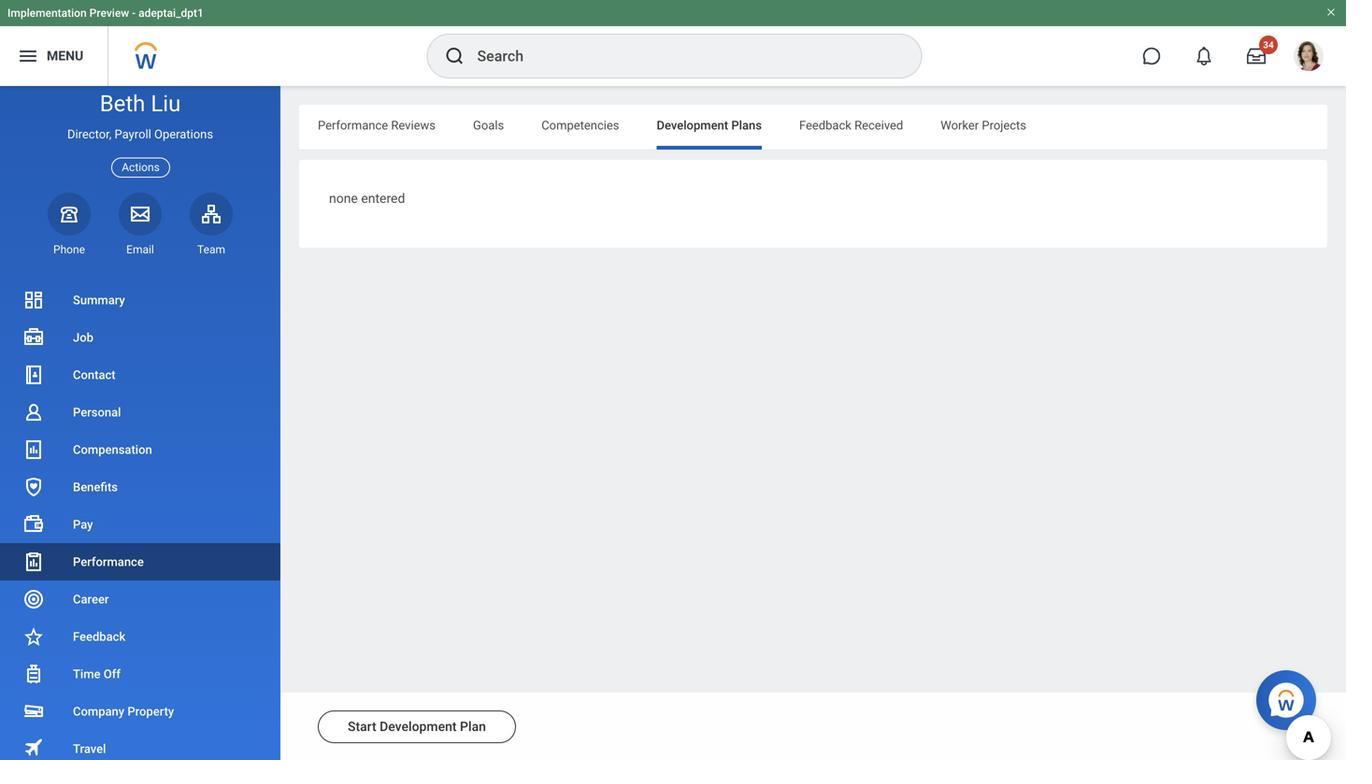 Task type: locate. For each thing, give the bounding box(es) containing it.
preview
[[89, 7, 129, 20]]

pay
[[73, 518, 93, 532]]

performance inside navigation pane region
[[73, 555, 144, 569]]

start
[[348, 719, 377, 735]]

1 horizontal spatial performance
[[318, 118, 388, 132]]

benefits image
[[22, 476, 45, 499]]

actions button
[[111, 158, 170, 177]]

worker projects
[[941, 118, 1027, 132]]

1 horizontal spatial development
[[657, 118, 729, 132]]

implementation preview -   adeptai_dpt1
[[7, 7, 204, 20]]

contact link
[[0, 356, 281, 394]]

feedback received
[[800, 118, 904, 132]]

job
[[73, 331, 93, 345]]

pay image
[[22, 513, 45, 536]]

development left plans
[[657, 118, 729, 132]]

feedback inside list
[[73, 630, 126, 644]]

phone image
[[56, 203, 82, 225]]

adeptai_dpt1
[[139, 7, 204, 20]]

beth
[[100, 90, 145, 117]]

feedback for feedback
[[73, 630, 126, 644]]

travel image
[[22, 737, 45, 759]]

operations
[[154, 127, 213, 141]]

inbox large image
[[1248, 47, 1266, 65]]

feedback up time off
[[73, 630, 126, 644]]

0 vertical spatial performance
[[318, 118, 388, 132]]

phone button
[[48, 192, 91, 257]]

navigation pane region
[[0, 86, 281, 760]]

time off
[[73, 667, 121, 681]]

0 vertical spatial feedback
[[800, 118, 852, 132]]

list
[[0, 282, 281, 760]]

performance link
[[0, 543, 281, 581]]

development left plan
[[380, 719, 457, 735]]

0 horizontal spatial feedback
[[73, 630, 126, 644]]

0 horizontal spatial development
[[380, 719, 457, 735]]

34 button
[[1236, 36, 1279, 77]]

feedback for feedback received
[[800, 118, 852, 132]]

plan
[[460, 719, 486, 735]]

company property
[[73, 705, 174, 719]]

1 vertical spatial development
[[380, 719, 457, 735]]

0 horizontal spatial performance
[[73, 555, 144, 569]]

performance
[[318, 118, 388, 132], [73, 555, 144, 569]]

travel
[[73, 742, 106, 756]]

compensation link
[[0, 431, 281, 469]]

received
[[855, 118, 904, 132]]

time
[[73, 667, 101, 681]]

justify image
[[17, 45, 39, 67]]

benefits link
[[0, 469, 281, 506]]

personal
[[73, 405, 121, 419]]

liu
[[151, 90, 181, 117]]

time off link
[[0, 656, 281, 693]]

1 vertical spatial performance
[[73, 555, 144, 569]]

feedback
[[800, 118, 852, 132], [73, 630, 126, 644]]

performance for performance
[[73, 555, 144, 569]]

payroll
[[115, 127, 151, 141]]

summary link
[[0, 282, 281, 319]]

company
[[73, 705, 125, 719]]

career link
[[0, 581, 281, 618]]

development inside button
[[380, 719, 457, 735]]

compensation image
[[22, 439, 45, 461]]

1 horizontal spatial feedback
[[800, 118, 852, 132]]

personal image
[[22, 401, 45, 424]]

feedback inside tab list
[[800, 118, 852, 132]]

contact
[[73, 368, 116, 382]]

feedback left received
[[800, 118, 852, 132]]

performance reviews
[[318, 118, 436, 132]]

1 vertical spatial feedback
[[73, 630, 126, 644]]

development plans
[[657, 118, 762, 132]]

tab list containing performance reviews
[[299, 105, 1328, 150]]

tab list
[[299, 105, 1328, 150]]

projects
[[982, 118, 1027, 132]]

34
[[1264, 39, 1275, 51]]

performance left 'reviews'
[[318, 118, 388, 132]]

performance up career at the left bottom
[[73, 555, 144, 569]]

start development plan button
[[318, 711, 516, 744]]

summary
[[73, 293, 125, 307]]

performance for performance reviews
[[318, 118, 388, 132]]

close environment banner image
[[1326, 7, 1337, 18]]

competencies
[[542, 118, 620, 132]]

contact image
[[22, 364, 45, 386]]

career
[[73, 593, 109, 607]]

development
[[657, 118, 729, 132], [380, 719, 457, 735]]



Task type: vqa. For each thing, say whether or not it's contained in the screenshot.
view team image at the top
yes



Task type: describe. For each thing, give the bounding box(es) containing it.
career image
[[22, 588, 45, 611]]

performance image
[[22, 551, 45, 573]]

phone
[[53, 243, 85, 256]]

list containing summary
[[0, 282, 281, 760]]

summary image
[[22, 289, 45, 311]]

implementation
[[7, 7, 87, 20]]

entered
[[361, 191, 405, 206]]

plans
[[732, 118, 762, 132]]

menu banner
[[0, 0, 1347, 86]]

director, payroll operations
[[67, 127, 213, 141]]

property
[[128, 705, 174, 719]]

search image
[[444, 45, 466, 67]]

feedback image
[[22, 626, 45, 648]]

company property link
[[0, 693, 281, 730]]

goals
[[473, 118, 504, 132]]

none entered
[[329, 191, 405, 206]]

email beth liu element
[[119, 242, 162, 257]]

email
[[126, 243, 154, 256]]

-
[[132, 7, 136, 20]]

travel link
[[0, 730, 281, 760]]

team beth liu element
[[190, 242, 233, 257]]

beth liu
[[100, 90, 181, 117]]

compensation
[[73, 443, 152, 457]]

0 vertical spatial development
[[657, 118, 729, 132]]

actions
[[122, 161, 160, 174]]

start development plan
[[348, 719, 486, 735]]

none
[[329, 191, 358, 206]]

phone beth liu element
[[48, 242, 91, 257]]

worker
[[941, 118, 979, 132]]

director,
[[67, 127, 112, 141]]

mail image
[[129, 203, 152, 225]]

personal link
[[0, 394, 281, 431]]

pay link
[[0, 506, 281, 543]]

company property image
[[22, 701, 45, 723]]

job link
[[0, 319, 281, 356]]

feedback link
[[0, 618, 281, 656]]

reviews
[[391, 118, 436, 132]]

email button
[[119, 192, 162, 257]]

time off image
[[22, 663, 45, 686]]

benefits
[[73, 480, 118, 494]]

menu button
[[0, 26, 108, 86]]

Search Workday  search field
[[477, 36, 883, 77]]

view team image
[[200, 203, 223, 225]]

menu
[[47, 48, 83, 64]]

team link
[[190, 192, 233, 257]]

profile logan mcneil image
[[1294, 41, 1324, 75]]

team
[[197, 243, 225, 256]]

off
[[104, 667, 121, 681]]

notifications large image
[[1195, 47, 1214, 65]]

job image
[[22, 326, 45, 349]]



